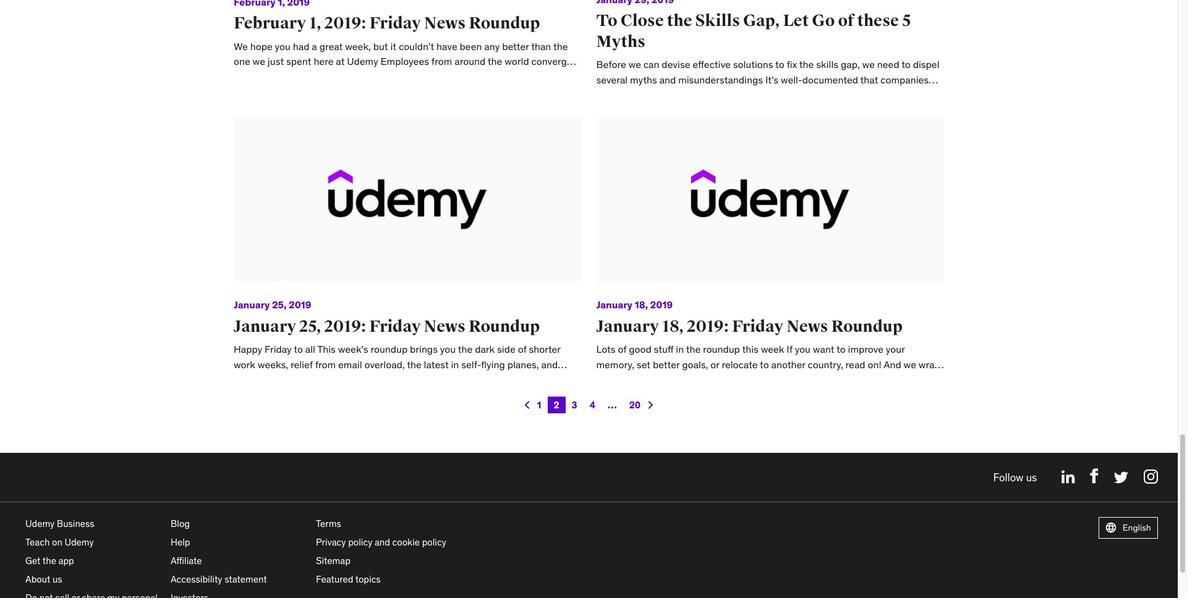 Task type: vqa. For each thing, say whether or not it's contained in the screenshot.
A's the August
no



Task type: describe. For each thing, give the bounding box(es) containing it.
skills
[[695, 10, 740, 31]]

the
[[714, 104, 730, 116]]

unemployment
[[871, 89, 937, 101]]

new
[[726, 89, 745, 101]]

terms
[[316, 518, 341, 530]]

1,
[[309, 13, 322, 33]]

finding
[[818, 104, 849, 116]]

before we can devise effective solutions to fix the skills gap, we need to dispel several myths and misunderstandings it's well-documented that companies are struggling to hire enough new workers, but historically low unemployment is only part of the problem the bigger challenge is finding people who...
[[596, 58, 940, 116]]

close
[[621, 10, 664, 31]]

people
[[851, 104, 881, 116]]

misunderstandings
[[679, 74, 763, 86]]

english
[[1123, 523, 1152, 534]]

who...
[[884, 104, 909, 116]]

need
[[877, 58, 900, 71]]

1 horizontal spatial udemy
[[65, 537, 94, 549]]

january 18, 2019: friday news roundup link
[[596, 316, 903, 337]]

20 link
[[623, 397, 647, 414]]

1 link
[[531, 397, 548, 414]]

effective
[[693, 58, 731, 71]]

english button
[[1099, 518, 1158, 539]]

problem
[[675, 104, 712, 116]]

linkedin button image
[[1062, 471, 1076, 484]]

teach
[[25, 537, 50, 549]]

udemy business link
[[25, 518, 94, 530]]

of inside to close the skills gap, let go of these 5 myths
[[838, 10, 854, 31]]

app
[[58, 556, 74, 567]]

february 1, 2019: friday news roundup link
[[234, 13, 540, 33]]

4 link
[[584, 397, 602, 414]]

about
[[25, 574, 50, 586]]

january for january 25, 2019: friday news roundup
[[234, 316, 296, 337]]

these
[[857, 10, 899, 31]]

it's
[[766, 74, 779, 86]]

2 policy from the left
[[422, 537, 446, 549]]

challenge
[[763, 104, 806, 116]]

january for january 18, 2019
[[596, 299, 633, 311]]

0 horizontal spatial and
[[375, 537, 390, 549]]

featured topics link
[[316, 574, 381, 586]]

affiliate link
[[171, 556, 202, 567]]

18, for 2019:
[[662, 316, 684, 337]]

25, for 2019
[[272, 299, 287, 311]]

teach on udemy
[[25, 537, 94, 549]]

affiliate
[[171, 556, 202, 567]]

18, for 2019
[[635, 299, 648, 311]]

2019 for 25,
[[289, 299, 311, 311]]

february 1, 2019: friday news roundup
[[234, 13, 540, 33]]

3 link
[[566, 397, 584, 414]]

roundup for january 25, 2019: friday news roundup
[[469, 316, 540, 337]]

myths
[[596, 31, 646, 52]]

follow
[[993, 471, 1024, 485]]

myths
[[630, 74, 657, 86]]

featured
[[316, 574, 353, 586]]

privacy policy and cookie policy
[[316, 537, 446, 549]]

udemy business
[[25, 518, 94, 530]]

accessibility statement
[[171, 574, 267, 586]]

january for january 18, 2019: friday news roundup
[[596, 316, 659, 337]]

news for january 18, 2019: friday news roundup
[[787, 316, 828, 337]]

gap,
[[841, 58, 860, 71]]

blog link
[[171, 518, 190, 530]]

to
[[596, 10, 618, 31]]

4
[[590, 400, 595, 411]]

help link
[[171, 537, 190, 549]]

january 25, 2019
[[234, 299, 311, 311]]

part
[[627, 104, 645, 116]]

devise
[[662, 58, 690, 71]]

january 25, 2019: friday news roundup
[[234, 316, 540, 337]]

gap,
[[743, 10, 780, 31]]

fix
[[787, 58, 797, 71]]

2 horizontal spatial to
[[902, 58, 911, 71]]

the right fix
[[800, 58, 814, 71]]

2 we from the left
[[862, 58, 875, 71]]

teach on udemy link
[[25, 537, 94, 549]]

featured topics
[[316, 574, 381, 586]]

bigger
[[732, 104, 761, 116]]

terms link
[[316, 518, 341, 530]]

business
[[57, 518, 94, 530]]

5
[[902, 10, 911, 31]]

on
[[52, 537, 62, 549]]

help
[[171, 537, 190, 549]]

skills
[[816, 58, 839, 71]]



Task type: locate. For each thing, give the bounding box(es) containing it.
2019: for 1,
[[325, 13, 366, 33]]

facebook button image
[[1090, 469, 1099, 484]]

us right about
[[53, 574, 62, 586]]

2019 for 18,
[[650, 299, 673, 311]]

friday for 25,
[[369, 316, 421, 337]]

dispel
[[913, 58, 940, 71]]

us for about us
[[53, 574, 62, 586]]

news for february 1, 2019: friday news roundup
[[424, 13, 466, 33]]

0 horizontal spatial we
[[629, 58, 641, 71]]

follow us
[[993, 471, 1037, 485]]

get the app link
[[25, 556, 74, 567]]

3
[[572, 400, 577, 411]]

25, for 2019:
[[299, 316, 321, 337]]

0 vertical spatial us
[[1026, 471, 1037, 485]]

january for january 25, 2019
[[234, 299, 270, 311]]

get the app
[[25, 556, 74, 567]]

roundup
[[469, 13, 540, 33], [469, 316, 540, 337], [832, 316, 903, 337]]

udemy down business
[[65, 537, 94, 549]]

of right go on the top right of page
[[838, 10, 854, 31]]

0 horizontal spatial policy
[[348, 537, 373, 549]]

accessibility
[[171, 574, 222, 586]]

workers,
[[747, 89, 784, 101]]

sitemap
[[316, 556, 351, 567]]

2 is from the left
[[808, 104, 816, 116]]

the right get
[[43, 556, 56, 567]]

february
[[234, 13, 306, 33]]

2 2019 from the left
[[650, 299, 673, 311]]

and down the devise
[[660, 74, 676, 86]]

friday for 18,
[[732, 316, 784, 337]]

friday for 1,
[[370, 13, 421, 33]]

blog
[[171, 518, 190, 530]]

2019: for 25,
[[324, 316, 366, 337]]

policy right cookie
[[422, 537, 446, 549]]

and
[[660, 74, 676, 86], [375, 537, 390, 549]]

only
[[606, 104, 624, 116]]

let
[[783, 10, 809, 31]]

1 vertical spatial of
[[647, 104, 656, 116]]

we
[[629, 58, 641, 71], [862, 58, 875, 71]]

twitter button image
[[1114, 472, 1129, 484]]

to up companies
[[902, 58, 911, 71]]

january 18, 2019
[[596, 299, 673, 311]]

we left can
[[629, 58, 641, 71]]

0 horizontal spatial to
[[660, 89, 669, 101]]

policy right 'privacy'
[[348, 537, 373, 549]]

1 horizontal spatial 18,
[[662, 316, 684, 337]]

2019
[[289, 299, 311, 311], [650, 299, 673, 311]]

of inside before we can devise effective solutions to fix the skills gap, we need to dispel several myths and misunderstandings it's well-documented that companies are struggling to hire enough new workers, but historically low unemployment is only part of the problem the bigger challenge is finding people who...
[[647, 104, 656, 116]]

1 horizontal spatial 2019
[[650, 299, 673, 311]]

0 horizontal spatial 2019
[[289, 299, 311, 311]]

is left finding
[[808, 104, 816, 116]]

18,
[[635, 299, 648, 311], [662, 316, 684, 337]]

1 horizontal spatial of
[[838, 10, 854, 31]]

0 horizontal spatial 18,
[[635, 299, 648, 311]]

1 horizontal spatial and
[[660, 74, 676, 86]]

low
[[854, 89, 869, 101]]

can
[[644, 58, 660, 71]]

0 vertical spatial 18,
[[635, 299, 648, 311]]

1 policy from the left
[[348, 537, 373, 549]]

and left cookie
[[375, 537, 390, 549]]

the right the close
[[667, 10, 692, 31]]

0 horizontal spatial us
[[53, 574, 62, 586]]

udemy
[[25, 518, 55, 530], [65, 537, 94, 549]]

january 25, 2019: friday news roundup link
[[234, 316, 540, 337]]

1 horizontal spatial us
[[1026, 471, 1037, 485]]

the
[[667, 10, 692, 31], [800, 58, 814, 71], [658, 104, 672, 116], [43, 556, 56, 567]]

2019:
[[325, 13, 366, 33], [324, 316, 366, 337], [687, 316, 729, 337]]

0 vertical spatial and
[[660, 74, 676, 86]]

to left fix
[[776, 58, 785, 71]]

news for january 25, 2019: friday news roundup
[[424, 316, 466, 337]]

1 horizontal spatial to
[[776, 58, 785, 71]]

1 horizontal spatial is
[[808, 104, 816, 116]]

2
[[554, 400, 559, 411]]

get
[[25, 556, 41, 567]]

1 vertical spatial 18,
[[662, 316, 684, 337]]

1 vertical spatial and
[[375, 537, 390, 549]]

1 horizontal spatial 25,
[[299, 316, 321, 337]]

1 vertical spatial us
[[53, 574, 62, 586]]

2019: for 18,
[[687, 316, 729, 337]]

to close the skills gap, let go of these 5 myths link
[[596, 10, 911, 52]]

1 vertical spatial 25,
[[299, 316, 321, 337]]

news
[[424, 13, 466, 33], [424, 316, 466, 337], [787, 316, 828, 337]]

0 horizontal spatial is
[[596, 104, 604, 116]]

the inside to close the skills gap, let go of these 5 myths
[[667, 10, 692, 31]]

january 18, 2019: friday news roundup
[[596, 316, 903, 337]]

to close the skills gap, let go of these 5 myths
[[596, 10, 911, 52]]

go
[[812, 10, 835, 31]]

the left problem
[[658, 104, 672, 116]]

of right part
[[647, 104, 656, 116]]

historically
[[804, 89, 851, 101]]

sitemap link
[[316, 556, 351, 567]]

0 vertical spatial udemy
[[25, 518, 55, 530]]

0 horizontal spatial of
[[647, 104, 656, 116]]

to down the devise
[[660, 89, 669, 101]]

friday
[[370, 13, 421, 33], [369, 316, 421, 337], [732, 316, 784, 337]]

is left only
[[596, 104, 604, 116]]

udemy up teach
[[25, 518, 55, 530]]

…
[[608, 400, 617, 411]]

us right follow
[[1026, 471, 1037, 485]]

documented
[[803, 74, 858, 86]]

to
[[776, 58, 785, 71], [902, 58, 911, 71], [660, 89, 669, 101]]

1 vertical spatial udemy
[[65, 537, 94, 549]]

of
[[838, 10, 854, 31], [647, 104, 656, 116]]

are struggling
[[596, 89, 658, 101]]

we up that
[[862, 58, 875, 71]]

topics
[[355, 574, 381, 586]]

but
[[787, 89, 802, 101]]

statement
[[225, 574, 267, 586]]

companies
[[881, 74, 929, 86]]

1 horizontal spatial policy
[[422, 537, 446, 549]]

us for follow us
[[1026, 471, 1037, 485]]

about us
[[25, 574, 62, 586]]

25,
[[272, 299, 287, 311], [299, 316, 321, 337]]

1
[[537, 400, 541, 411]]

1 we from the left
[[629, 58, 641, 71]]

0 vertical spatial 25,
[[272, 299, 287, 311]]

roundup for february 1, 2019: friday news roundup
[[469, 13, 540, 33]]

0 horizontal spatial udemy
[[25, 518, 55, 530]]

and inside before we can devise effective solutions to fix the skills gap, we need to dispel several myths and misunderstandings it's well-documented that companies are struggling to hire enough new workers, but historically low unemployment is only part of the problem the bigger challenge is finding people who...
[[660, 74, 676, 86]]

accessibility statement link
[[171, 574, 267, 586]]

1 horizontal spatial we
[[862, 58, 875, 71]]

privacy policy and cookie policy link
[[316, 537, 446, 549]]

20
[[629, 400, 641, 411]]

well-
[[781, 74, 803, 86]]

is
[[596, 104, 604, 116], [808, 104, 816, 116]]

0 vertical spatial of
[[838, 10, 854, 31]]

1 is from the left
[[596, 104, 604, 116]]

cookie
[[392, 537, 420, 549]]

privacy
[[316, 537, 346, 549]]

hire enough
[[671, 89, 724, 101]]

about us link
[[25, 574, 62, 586]]

roundup for january 18, 2019: friday news roundup
[[832, 316, 903, 337]]

policy
[[348, 537, 373, 549], [422, 537, 446, 549]]

1 2019 from the left
[[289, 299, 311, 311]]

0 horizontal spatial 25,
[[272, 299, 287, 311]]

instagram button image
[[1144, 470, 1158, 484]]



